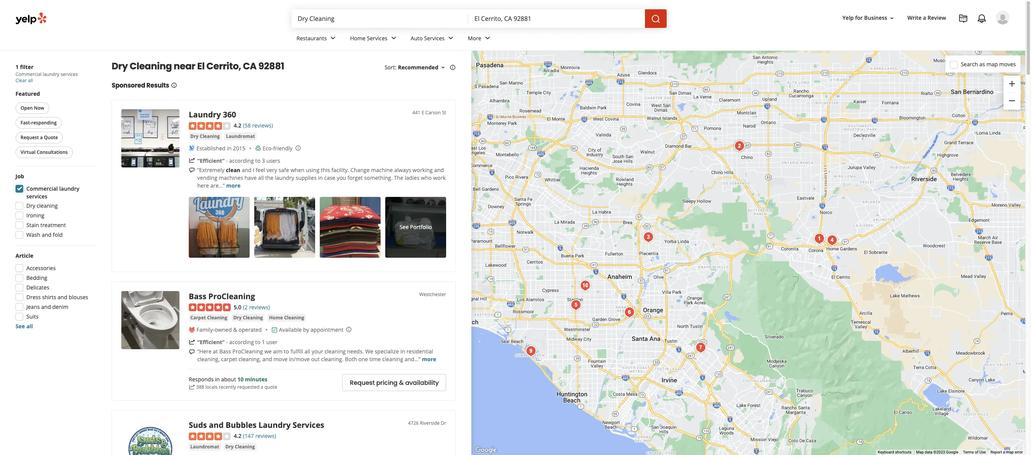 Task type: locate. For each thing, give the bounding box(es) containing it.
cleaning down (2 reviews)
[[243, 315, 263, 321]]

0 vertical spatial "efficient"
[[197, 157, 225, 164]]

dry cleaning link down (147
[[224, 443, 257, 451]]

business categories element
[[290, 28, 1010, 50]]

fold
[[53, 231, 63, 238]]

stain treatment
[[26, 221, 66, 229]]

1 horizontal spatial services
[[367, 34, 388, 42]]

4.2 left (58
[[234, 122, 242, 129]]

2 vertical spatial dry cleaning link
[[224, 443, 257, 451]]

"efficient"
[[197, 157, 225, 164], [197, 339, 225, 346]]

24 chevron down v2 image inside restaurants link
[[329, 34, 338, 43]]

suds and bubbles laundry services image
[[732, 138, 747, 154]]

dry up the sponsored
[[112, 60, 128, 73]]

1
[[16, 63, 19, 71], [262, 339, 265, 346]]

dry for top the dry cleaning link
[[190, 133, 199, 139]]

(147
[[243, 432, 254, 440]]

2 vertical spatial dry cleaning
[[225, 444, 255, 450]]

24 chevron down v2 image inside the auto services link
[[446, 34, 456, 43]]

0 vertical spatial map
[[987, 60, 998, 68]]

3 16 trending v2 image from the top
[[189, 384, 195, 390]]

0 horizontal spatial laundromat
[[190, 444, 219, 450]]

suds and bubbles laundry services link
[[189, 420, 324, 431]]

all right clear
[[28, 77, 33, 84]]

cleaning down specialize
[[382, 356, 403, 363]]

cleaning up established
[[200, 133, 220, 139]]

procleaning inside "here at bass procleaning we aim to fulfill all your cleaning needs. we specialize in residential cleaning, carpet cleaning, and move in/move out cleaning. both one time cleaning and…"
[[232, 348, 263, 355]]

in down this
[[318, 174, 323, 181]]

1 vertical spatial laundromat
[[190, 444, 219, 450]]

reviews)
[[252, 122, 273, 129], [249, 303, 270, 311], [255, 432, 276, 440]]

24 chevron down v2 image
[[329, 34, 338, 43], [389, 34, 398, 43], [446, 34, 456, 43]]

2 vertical spatial to
[[284, 348, 289, 355]]

0 vertical spatial &
[[233, 326, 237, 334]]

None search field
[[292, 9, 669, 28]]

2 vertical spatial dry cleaning button
[[224, 443, 257, 451]]

commercial down filter
[[16, 71, 42, 78]]

(147 reviews)
[[243, 432, 276, 440]]

map for error
[[1006, 450, 1014, 454]]

1 horizontal spatial none field
[[475, 14, 639, 23]]

map left error
[[1006, 450, 1014, 454]]

1 none field from the left
[[298, 14, 462, 23]]

laundry up (147 reviews) link
[[259, 420, 291, 431]]

1 vertical spatial -
[[226, 339, 228, 346]]

2 - from the top
[[226, 339, 228, 346]]

dry for the dry cleaning link associated with and
[[225, 444, 234, 450]]

home inside business categories 'element'
[[350, 34, 366, 42]]

dry for procleaning's the dry cleaning link
[[234, 315, 242, 321]]

services inside the auto services link
[[424, 34, 445, 42]]

home cleaning link
[[268, 314, 306, 322]]

1 vertical spatial dry cleaning link
[[232, 314, 265, 322]]

4.2 link for 360
[[234, 121, 242, 130]]

have
[[245, 174, 257, 181]]

cleaning up results
[[130, 60, 172, 73]]

supplies
[[296, 174, 317, 181]]

see inside see portfolio link
[[400, 223, 409, 231]]

0 vertical spatial bass
[[189, 291, 206, 302]]

1 16 trending v2 image from the top
[[189, 158, 195, 164]]

quote
[[44, 134, 58, 141]]

16 trending v2 image up 16 speech v2 icon
[[189, 158, 195, 164]]

2 4.2 link from the top
[[234, 432, 242, 440]]

minutes
[[245, 376, 267, 383]]

map
[[987, 60, 998, 68], [1006, 450, 1014, 454]]

0 vertical spatial laundromat link
[[225, 132, 257, 140]]

a inside request a quote button
[[40, 134, 43, 141]]

1 horizontal spatial cleaning,
[[239, 356, 261, 363]]

0 vertical spatial laundry
[[43, 71, 59, 78]]

4.2 star rating image down laundry 360 link
[[189, 122, 231, 130]]

ironing
[[26, 212, 44, 219]]

bass up the carpet
[[219, 348, 231, 355]]

pricing
[[376, 378, 398, 387]]

home for home cleaning
[[269, 315, 283, 321]]

cleaning for procleaning's the dry cleaning link
[[243, 315, 263, 321]]

1 vertical spatial see
[[16, 323, 25, 330]]

keyboard
[[878, 450, 894, 454]]

shortcuts
[[895, 450, 912, 454]]

commercial inside 1 filter commercial laundry services clear all
[[16, 71, 42, 78]]

laundry inside commercial laundry services
[[59, 185, 79, 192]]

home up 16 available by appointment v2 "image"
[[269, 315, 283, 321]]

1 horizontal spatial bass
[[219, 348, 231, 355]]

to left user
[[255, 339, 261, 346]]

0 vertical spatial services
[[61, 71, 78, 78]]

1 vertical spatial map
[[1006, 450, 1014, 454]]

1 vertical spatial dry cleaning
[[234, 315, 263, 321]]

reviews) down suds and bubbles laundry services
[[255, 432, 276, 440]]

16 info v2 image
[[450, 64, 456, 71]]

laundromat button down suds
[[189, 443, 221, 451]]

1 horizontal spatial request
[[350, 378, 375, 387]]

dry cleaning button down (147
[[224, 443, 257, 451]]

zoom in image
[[1008, 79, 1017, 88]]

24 chevron down v2 image right auto services
[[446, 34, 456, 43]]

services inside commercial laundry services
[[26, 193, 47, 200]]

1 4.2 from the top
[[234, 122, 242, 129]]

(147 reviews) link
[[243, 432, 276, 440]]

to for bass procleaning
[[255, 339, 261, 346]]

carpet
[[221, 356, 237, 363]]

request for request a quote
[[21, 134, 39, 141]]

3 24 chevron down v2 image from the left
[[446, 34, 456, 43]]

request inside featured 'group'
[[21, 134, 39, 141]]

2 vertical spatial reviews)
[[255, 432, 276, 440]]

1 horizontal spatial suds and bubbles laundry services image
[[732, 138, 747, 154]]

dry cleaning button up established
[[189, 132, 221, 140]]

laundromat button up 2015
[[225, 132, 257, 140]]

map
[[917, 450, 924, 454]]

1 vertical spatial group
[[13, 173, 96, 241]]

24 chevron down v2 image left auto
[[389, 34, 398, 43]]

-
[[226, 157, 228, 164], [226, 339, 228, 346]]

0 vertical spatial reviews)
[[252, 122, 273, 129]]

0 vertical spatial request
[[21, 134, 39, 141]]

0 horizontal spatial cleaning,
[[197, 356, 220, 363]]

the
[[265, 174, 274, 181]]

0 horizontal spatial suds and bubbles laundry services image
[[121, 420, 180, 455]]

sparklean laundry home delivery service image
[[523, 343, 539, 359]]

16 speech v2 image
[[189, 167, 195, 174]]

suds and bubbles laundry services image
[[732, 138, 747, 154], [121, 420, 180, 455]]

near
[[174, 60, 195, 73]]

0 vertical spatial laundromat button
[[225, 132, 257, 140]]

& right pricing
[[399, 378, 404, 387]]

a left 'quote'
[[40, 134, 43, 141]]

info icon image
[[295, 145, 301, 151], [295, 145, 301, 151], [346, 327, 352, 333], [346, 327, 352, 333]]

move
[[274, 356, 288, 363]]

1 horizontal spatial more
[[422, 356, 436, 363]]

0 horizontal spatial map
[[987, 60, 998, 68]]

0 horizontal spatial 1
[[16, 63, 19, 71]]

according up clean
[[229, 157, 254, 164]]

laundromat link down suds
[[189, 443, 221, 451]]

wash and fold
[[26, 231, 63, 238]]

0 vertical spatial laundry
[[189, 109, 221, 120]]

1 vertical spatial reviews)
[[249, 303, 270, 311]]

16 family owned v2 image
[[189, 327, 195, 333]]

- down family-owned & operated
[[226, 339, 228, 346]]

and
[[242, 166, 252, 174], [434, 166, 444, 174], [42, 231, 51, 238], [58, 294, 67, 301], [41, 303, 51, 311], [262, 356, 272, 363], [209, 420, 224, 431]]

now
[[34, 105, 44, 111]]

cleaning up the cleaning.
[[325, 348, 346, 355]]

change
[[351, 166, 370, 174]]

dry cleaning for procleaning
[[234, 315, 263, 321]]

dry cleaning button for and
[[224, 443, 257, 451]]

0 horizontal spatial laundromat button
[[189, 443, 221, 451]]

16 trending v2 image up 16 speech v2 image
[[189, 339, 195, 346]]

blouses
[[69, 294, 88, 301]]

4.2 left (147
[[234, 432, 242, 440]]

and down "shirts"
[[41, 303, 51, 311]]

all down suits
[[26, 323, 33, 330]]

2 according from the top
[[229, 339, 254, 346]]

more link down residential
[[422, 356, 436, 363]]

0 horizontal spatial more link
[[226, 182, 241, 189]]

2 24 chevron down v2 image from the left
[[389, 34, 398, 43]]

"efficient" up at
[[197, 339, 225, 346]]

1 horizontal spatial &
[[399, 378, 404, 387]]

1 horizontal spatial see
[[400, 223, 409, 231]]

0 vertical spatial more link
[[226, 182, 241, 189]]

0 vertical spatial 4.2 star rating image
[[189, 122, 231, 130]]

2 vertical spatial cleaning
[[382, 356, 403, 363]]

©2023
[[934, 450, 946, 454]]

auto services
[[411, 34, 445, 42]]

more
[[226, 182, 241, 189], [422, 356, 436, 363]]

cleaning down 5 star rating image
[[207, 315, 227, 321]]

1 vertical spatial more
[[422, 356, 436, 363]]

established in 2015
[[197, 145, 245, 152]]

dry cleaning near el cerrito, ca 92881
[[112, 60, 284, 73]]

bass up 5 star rating image
[[189, 291, 206, 302]]

1 vertical spatial dry cleaning button
[[232, 314, 265, 322]]

0 horizontal spatial &
[[233, 326, 237, 334]]

laundromat link up 2015
[[225, 132, 257, 140]]

1 horizontal spatial services
[[61, 71, 78, 78]]

notifications image
[[978, 14, 987, 23]]

4.2 link left (147
[[234, 432, 242, 440]]

all left your
[[305, 348, 310, 355]]

commercial up dry cleaning
[[26, 185, 58, 192]]

carpet cleaning link
[[189, 314, 229, 322]]

(2
[[243, 303, 248, 311]]

dry cleaning link up established
[[189, 132, 221, 140]]

see all button
[[16, 323, 33, 330]]

16 available by appointment v2 image
[[271, 327, 278, 333]]

procleaning up the 5.0 link
[[208, 291, 255, 302]]

report a map error link
[[991, 450, 1023, 454]]

dry cleaning up established
[[190, 133, 220, 139]]

review
[[928, 14, 947, 22]]

0 horizontal spatial none field
[[298, 14, 462, 23]]

and up 'denim'
[[58, 294, 67, 301]]

16 established in v2 image
[[189, 145, 195, 151]]

a for request
[[40, 134, 43, 141]]

cleaning
[[37, 202, 58, 209], [325, 348, 346, 355], [382, 356, 403, 363]]

laundromat link
[[225, 132, 257, 140], [189, 443, 221, 451]]

map for moves
[[987, 60, 998, 68]]

24 chevron down v2 image right restaurants
[[329, 34, 338, 43]]

16 speech v2 image
[[189, 349, 195, 355]]

2 4.2 star rating image from the top
[[189, 433, 231, 441]]

1 left user
[[262, 339, 265, 346]]

1 vertical spatial more link
[[422, 356, 436, 363]]

dry down bubbles
[[225, 444, 234, 450]]

2 horizontal spatial services
[[424, 34, 445, 42]]

open now button
[[16, 102, 49, 114]]

dry up ironing
[[26, 202, 35, 209]]

to right aim
[[284, 348, 289, 355]]

el
[[197, 60, 205, 73]]

a right report
[[1003, 450, 1006, 454]]

0 vertical spatial home
[[350, 34, 366, 42]]

more down machines
[[226, 182, 241, 189]]

more link
[[226, 182, 241, 189], [422, 356, 436, 363]]

specialize
[[375, 348, 399, 355]]

1 horizontal spatial home
[[350, 34, 366, 42]]

more for the topmost more link
[[226, 182, 241, 189]]

0 vertical spatial procleaning
[[208, 291, 255, 302]]

1 horizontal spatial 1
[[262, 339, 265, 346]]

recommended button
[[398, 64, 446, 71]]

2 4.2 from the top
[[234, 432, 242, 440]]

0 vertical spatial suds and bubbles laundry services image
[[732, 138, 747, 154]]

cleaning, right the carpet
[[239, 356, 261, 363]]

441 e carson st
[[413, 109, 446, 116]]

0 vertical spatial see
[[400, 223, 409, 231]]

procleaning down "efficient" - according to 1 user
[[232, 348, 263, 355]]

tyler b. image
[[996, 10, 1010, 24]]

0 horizontal spatial bass
[[189, 291, 206, 302]]

24 chevron down v2 image
[[483, 34, 492, 43]]

1 24 chevron down v2 image from the left
[[329, 34, 338, 43]]

request down one
[[350, 378, 375, 387]]

needs.
[[347, 348, 364, 355]]

none field find
[[298, 14, 462, 23]]

commercial
[[16, 71, 42, 78], [26, 185, 58, 192]]

dry cleaning link down (2
[[232, 314, 265, 322]]

keyboard shortcuts button
[[878, 450, 912, 455]]

1 vertical spatial 4.2
[[234, 432, 242, 440]]

"efficient" up "extremely
[[197, 157, 225, 164]]

services for home services
[[367, 34, 388, 42]]

& right owned
[[233, 326, 237, 334]]

2 vertical spatial group
[[13, 252, 96, 330]]

dry up the 16 established in v2 image
[[190, 133, 199, 139]]

home down find text box
[[350, 34, 366, 42]]

360
[[223, 109, 236, 120]]

1 "efficient" from the top
[[197, 157, 225, 164]]

empire laundry service image
[[812, 231, 827, 246]]

laundry inside and i feel very safe when using this facility. change machine always working and vending machines have all the laundry supplies in case you forget something. the ladies who work here are…"
[[275, 174, 294, 181]]

& for pricing
[[399, 378, 404, 387]]

0 horizontal spatial more
[[226, 182, 241, 189]]

4.2 star rating image down suds
[[189, 433, 231, 441]]

1 vertical spatial commercial
[[26, 185, 58, 192]]

more down residential
[[422, 356, 436, 363]]

see portfolio link
[[385, 197, 446, 258]]

see
[[400, 223, 409, 231], [16, 323, 25, 330]]

4.2 link for and
[[234, 432, 242, 440]]

request for request pricing & availability
[[350, 378, 375, 387]]

terms
[[963, 450, 974, 454]]

request pricing & availability
[[350, 378, 439, 387]]

1 vertical spatial to
[[255, 339, 261, 346]]

2 vertical spatial laundry
[[59, 185, 79, 192]]

0 horizontal spatial services
[[26, 193, 47, 200]]

2 vertical spatial 16 trending v2 image
[[189, 384, 195, 390]]

1 vertical spatial bass
[[219, 348, 231, 355]]

map right as at the right of page
[[987, 60, 998, 68]]

2 "efficient" from the top
[[197, 339, 225, 346]]

1 inside 1 filter commercial laundry services clear all
[[16, 63, 19, 71]]

suits
[[26, 313, 39, 320]]

0 vertical spatial 1
[[16, 63, 19, 71]]

1 4.2 star rating image from the top
[[189, 122, 231, 130]]

1 according from the top
[[229, 157, 254, 164]]

group containing job
[[13, 173, 96, 241]]

one
[[359, 356, 368, 363]]

carpet cleaning button
[[189, 314, 229, 322]]

cleaning,
[[197, 356, 220, 363], [239, 356, 261, 363]]

a
[[923, 14, 927, 22], [40, 134, 43, 141], [261, 384, 263, 390], [1003, 450, 1006, 454]]

cleaning up available
[[284, 315, 304, 321]]

24 chevron down v2 image inside home services link
[[389, 34, 398, 43]]

16 trending v2 image left 388
[[189, 384, 195, 390]]

laundry inside 1 filter commercial laundry services clear all
[[43, 71, 59, 78]]

dry cleaning down (2
[[234, 315, 263, 321]]

reviews) for and
[[255, 432, 276, 440]]

reviews) right (2
[[249, 303, 270, 311]]

1 - from the top
[[226, 157, 228, 164]]

1 vertical spatial services
[[26, 193, 47, 200]]

laundromat up 2015
[[226, 133, 255, 139]]

1 vertical spatial laundry
[[259, 420, 291, 431]]

a inside write a review link
[[923, 14, 927, 22]]

cleaning down commercial laundry services at the left
[[37, 202, 58, 209]]

1 vertical spatial request
[[350, 378, 375, 387]]

1 left filter
[[16, 63, 19, 71]]

24 chevron down v2 image for restaurants
[[329, 34, 338, 43]]

1 vertical spatial 4.2 link
[[234, 432, 242, 440]]

and down we
[[262, 356, 272, 363]]

1 horizontal spatial laundromat button
[[225, 132, 257, 140]]

wash
[[26, 231, 40, 238]]

0 vertical spatial laundromat
[[226, 133, 255, 139]]

dry cleaning down (147
[[225, 444, 255, 450]]

according down operated
[[229, 339, 254, 346]]

dry cleaning button down (2
[[232, 314, 265, 322]]

all down feel
[[258, 174, 264, 181]]

& inside button
[[399, 378, 404, 387]]

16 trending v2 image
[[189, 158, 195, 164], [189, 339, 195, 346], [189, 384, 195, 390]]

2 16 trending v2 image from the top
[[189, 339, 195, 346]]

more
[[468, 34, 481, 42]]

home
[[350, 34, 366, 42], [269, 315, 283, 321]]

laundromat down suds
[[190, 444, 219, 450]]

request up virtual
[[21, 134, 39, 141]]

restaurants
[[297, 34, 327, 42]]

0 vertical spatial commercial
[[16, 71, 42, 78]]

laundromat button for the topmost laundromat link
[[225, 132, 257, 140]]

0 horizontal spatial home
[[269, 315, 283, 321]]

dry down 5.0
[[234, 315, 242, 321]]

1 filter commercial laundry services clear all
[[16, 63, 78, 84]]

1 horizontal spatial map
[[1006, 450, 1014, 454]]

1 vertical spatial "efficient"
[[197, 339, 225, 346]]

services inside home services link
[[367, 34, 388, 42]]

0 vertical spatial cleaning
[[37, 202, 58, 209]]

in up and…"
[[401, 348, 405, 355]]

keyboard shortcuts
[[878, 450, 912, 454]]

4.2 link left (58
[[234, 121, 242, 130]]

user actions element
[[837, 10, 1021, 57]]

procleaning
[[208, 291, 255, 302], [232, 348, 263, 355]]

filter
[[20, 63, 33, 71]]

1 vertical spatial &
[[399, 378, 404, 387]]

- for 360
[[226, 157, 228, 164]]

0 vertical spatial to
[[255, 157, 261, 164]]

- up clean
[[226, 157, 228, 164]]

to left 3
[[255, 157, 261, 164]]

cleaning down (147
[[235, 444, 255, 450]]

data
[[925, 450, 933, 454]]

2 none field from the left
[[475, 14, 639, 23]]

dry cleaning link for procleaning
[[232, 314, 265, 322]]

4.2 star rating image
[[189, 122, 231, 130], [189, 433, 231, 441]]

in left 2015
[[227, 145, 232, 152]]

and right suds
[[209, 420, 224, 431]]

home inside button
[[269, 315, 283, 321]]

0 horizontal spatial request
[[21, 134, 39, 141]]

in inside and i feel very safe when using this facility. change machine always working and vending machines have all the laundry supplies in case you forget something. the ladies who work here are…"
[[318, 174, 323, 181]]

0 vertical spatial 4.2
[[234, 122, 242, 129]]

1 vertical spatial 1
[[262, 339, 265, 346]]

yelp for business
[[843, 14, 888, 22]]

laundry left 360
[[189, 109, 221, 120]]

1 horizontal spatial laundromat link
[[225, 132, 257, 140]]

when
[[291, 166, 305, 174]]

0 vertical spatial according
[[229, 157, 254, 164]]

a right 'write'
[[923, 14, 927, 22]]

about
[[221, 376, 236, 383]]

reviews) right (58
[[252, 122, 273, 129]]

0 horizontal spatial see
[[16, 323, 25, 330]]

home services link
[[344, 28, 405, 50]]

0 horizontal spatial 24 chevron down v2 image
[[329, 34, 338, 43]]

None field
[[298, 14, 462, 23], [475, 14, 639, 23]]

1 4.2 link from the top
[[234, 121, 242, 130]]

services for auto services
[[424, 34, 445, 42]]

1 horizontal spatial cleaning
[[325, 348, 346, 355]]

virtual consultations
[[21, 149, 68, 155]]

cleaning
[[130, 60, 172, 73], [200, 133, 220, 139], [207, 315, 227, 321], [243, 315, 263, 321], [284, 315, 304, 321], [235, 444, 255, 450]]

1 vertical spatial 4.2 star rating image
[[189, 433, 231, 441]]

google image
[[473, 445, 499, 455]]

more link down machines
[[226, 182, 241, 189]]

group
[[1004, 76, 1021, 110], [13, 173, 96, 241], [13, 252, 96, 330]]

cleaning, down the "here
[[197, 356, 220, 363]]

0 horizontal spatial cleaning
[[37, 202, 58, 209]]

24 chevron down v2 image for auto services
[[446, 34, 456, 43]]

owned
[[215, 326, 232, 334]]

yelp
[[843, 14, 854, 22]]

1 vertical spatial home
[[269, 315, 283, 321]]



Task type: describe. For each thing, give the bounding box(es) containing it.
in inside "here at bass procleaning we aim to fulfill all your cleaning needs. we specialize in residential cleaning, carpet cleaning, and move in/move out cleaning. both one time cleaning and…"
[[401, 348, 405, 355]]

very
[[267, 166, 277, 174]]

in/move
[[289, 356, 310, 363]]

reviews) for procleaning
[[249, 303, 270, 311]]

home for home services
[[350, 34, 366, 42]]

request a quote button
[[16, 132, 63, 143]]

(58 reviews) link
[[243, 121, 273, 130]]

lucy's laundry & dry cleaning image
[[622, 305, 637, 320]]

write
[[908, 14, 922, 22]]

1 vertical spatial suds and bubbles laundry services image
[[121, 420, 180, 455]]

"here at bass procleaning we aim to fulfill all your cleaning needs. we specialize in residential cleaning, carpet cleaning, and move in/move out cleaning. both one time cleaning and…"
[[197, 348, 433, 363]]

search
[[961, 60, 978, 68]]

according for laundry 360
[[229, 157, 254, 164]]

write a review
[[908, 14, 947, 22]]

home cleaning
[[269, 315, 304, 321]]

1 vertical spatial laundromat link
[[189, 443, 221, 451]]

3
[[262, 157, 265, 164]]

forget
[[348, 174, 363, 181]]

group containing article
[[13, 252, 96, 330]]

dry cleaning link for and
[[224, 443, 257, 451]]

to inside "here at bass procleaning we aim to fulfill all your cleaning needs. we specialize in residential cleaning, carpet cleaning, and move in/move out cleaning. both one time cleaning and…"
[[284, 348, 289, 355]]

0 horizontal spatial laundry
[[189, 109, 221, 120]]

bass procleaning
[[189, 291, 255, 302]]

4.2 star rating image for suds
[[189, 433, 231, 441]]

ca
[[243, 60, 257, 73]]

bass procleaning image
[[121, 291, 180, 349]]

4.2 for and
[[234, 432, 242, 440]]

home cleaning button
[[268, 314, 306, 322]]

commercial inside commercial laundry services
[[26, 185, 58, 192]]

4.2 star rating image for laundry
[[189, 122, 231, 130]]

a left quote
[[261, 384, 263, 390]]

bass procleaning link
[[189, 291, 255, 302]]

e
[[422, 109, 424, 116]]

5 star rating image
[[189, 304, 231, 312]]

more link
[[462, 28, 499, 50]]

"extremely clean
[[197, 166, 240, 174]]

shirts
[[42, 294, 56, 301]]

Near text field
[[475, 14, 639, 23]]

delicates
[[26, 284, 49, 291]]

and inside "here at bass procleaning we aim to fulfill all your cleaning needs. we specialize in residential cleaning, carpet cleaning, and move in/move out cleaning. both one time cleaning and…"
[[262, 356, 272, 363]]

a for report
[[1003, 450, 1006, 454]]

available
[[279, 326, 302, 334]]

bubbles laundry service image
[[578, 278, 593, 293]]

0 vertical spatial group
[[1004, 76, 1021, 110]]

cleaning for home cleaning link
[[284, 315, 304, 321]]

and up work
[[434, 166, 444, 174]]

laundry 360 link
[[189, 109, 236, 120]]

lucy's residential & commercial laundry service image
[[825, 232, 840, 248]]

report
[[991, 450, 1002, 454]]

0 vertical spatial dry cleaning
[[190, 133, 220, 139]]

you
[[337, 174, 346, 181]]

bass inside "here at bass procleaning we aim to fulfill all your cleaning needs. we specialize in residential cleaning, carpet cleaning, and move in/move out cleaning. both one time cleaning and…"
[[219, 348, 231, 355]]

"efficient" for laundry
[[197, 157, 225, 164]]

16 trending v2 image for laundry
[[189, 158, 195, 164]]

5.0
[[234, 303, 242, 311]]

"here
[[197, 348, 212, 355]]

facility.
[[332, 166, 349, 174]]

see for see all
[[16, 323, 25, 330]]

a for write
[[923, 14, 927, 22]]

16 eco friendly v2 image
[[255, 145, 261, 151]]

and i feel very safe when using this facility. change machine always working and vending machines have all the laundry supplies in case you forget something. the ladies who work here are…"
[[197, 166, 446, 189]]

fulfill
[[291, 348, 303, 355]]

residential
[[407, 348, 433, 355]]

10
[[238, 376, 244, 383]]

and down the stain treatment
[[42, 231, 51, 238]]

2 cleaning, from the left
[[239, 356, 261, 363]]

cleaning.
[[321, 356, 344, 363]]

report a map error
[[991, 450, 1023, 454]]

open now
[[21, 105, 44, 111]]

16 info v2 image
[[171, 82, 177, 88]]

time
[[370, 356, 381, 363]]

see all
[[16, 323, 33, 330]]

dry cleaning for and
[[225, 444, 255, 450]]

recommended
[[398, 64, 439, 71]]

home services
[[350, 34, 388, 42]]

0 horizontal spatial services
[[293, 420, 324, 431]]

sponsored results
[[112, 81, 169, 90]]

dry inside group
[[26, 202, 35, 209]]

Find text field
[[298, 14, 462, 23]]

cleaning for the dry cleaning link associated with and
[[235, 444, 255, 450]]

and left i
[[242, 166, 252, 174]]

established
[[197, 145, 226, 152]]

the
[[394, 174, 403, 181]]

eco-friendly
[[263, 145, 293, 152]]

machine
[[371, 166, 393, 174]]

dress
[[26, 294, 41, 301]]

cleaning inside group
[[37, 202, 58, 209]]

fast-responding
[[21, 119, 57, 126]]

and…"
[[405, 356, 421, 363]]

of
[[975, 450, 979, 454]]

projects image
[[959, 14, 968, 23]]

eco-
[[263, 145, 273, 152]]

availability
[[405, 378, 439, 387]]

consultations
[[37, 149, 68, 155]]

courtesy cleaners image
[[641, 229, 656, 245]]

cleaning for top the dry cleaning link
[[200, 133, 220, 139]]

0 vertical spatial dry cleaning button
[[189, 132, 221, 140]]

0 vertical spatial dry cleaning link
[[189, 132, 221, 140]]

baroni cleaners & tailoring image
[[693, 340, 709, 355]]

st
[[442, 109, 446, 116]]

google
[[946, 450, 959, 454]]

featured group
[[14, 90, 96, 160]]

laundromat button for bottommost laundromat link
[[189, 443, 221, 451]]

featured
[[16, 90, 40, 97]]

1 vertical spatial cleaning
[[325, 348, 346, 355]]

map region
[[402, 0, 1031, 455]]

services inside 1 filter commercial laundry services clear all
[[61, 71, 78, 78]]

quote
[[265, 384, 277, 390]]

friendly
[[273, 145, 293, 152]]

requested
[[237, 384, 260, 390]]

both
[[345, 356, 357, 363]]

carpet
[[190, 315, 206, 321]]

4.2 for 360
[[234, 122, 242, 129]]

using
[[306, 166, 320, 174]]

2 horizontal spatial cleaning
[[382, 356, 403, 363]]

24 chevron down v2 image for home services
[[389, 34, 398, 43]]

oc mobile laundry image
[[568, 297, 584, 313]]

1 cleaning, from the left
[[197, 356, 220, 363]]

16 chevron down v2 image
[[440, 64, 446, 71]]

all inside "here at bass procleaning we aim to fulfill all your cleaning needs. we specialize in residential cleaning, carpet cleaning, and move in/move out cleaning. both one time cleaning and…"
[[305, 348, 310, 355]]

fast-responding button
[[16, 117, 62, 129]]

portfolio
[[410, 223, 432, 231]]

sponsored
[[112, 81, 145, 90]]

yelp for business button
[[840, 11, 898, 25]]

map data ©2023 google
[[917, 450, 959, 454]]

open
[[21, 105, 33, 111]]

(58
[[243, 122, 251, 129]]

dry cleaning
[[26, 202, 58, 209]]

all inside 1 filter commercial laundry services clear all
[[28, 77, 33, 84]]

feel
[[256, 166, 265, 174]]

none field near
[[475, 14, 639, 23]]

laundry 360 image
[[121, 109, 180, 168]]

16 trending v2 image for bass
[[189, 339, 195, 346]]

- for procleaning
[[226, 339, 228, 346]]

& for owned
[[233, 326, 237, 334]]

riverside
[[420, 420, 440, 427]]

388
[[196, 384, 204, 390]]

zoom out image
[[1008, 96, 1017, 106]]

see portfolio
[[400, 223, 432, 231]]

"efficient" - according to 3 users
[[197, 157, 280, 164]]

all inside and i feel very safe when using this facility. change machine always working and vending machines have all the laundry supplies in case you forget something. the ladies who work here are…"
[[258, 174, 264, 181]]

more for the bottommost more link
[[422, 356, 436, 363]]

in up "locals"
[[215, 376, 220, 383]]

work
[[433, 174, 446, 181]]

dry cleaning button for procleaning
[[232, 314, 265, 322]]

moves
[[1000, 60, 1016, 68]]

according for bass procleaning
[[229, 339, 254, 346]]

search image
[[651, 14, 661, 23]]

bedding
[[26, 274, 47, 282]]

16 chevron down v2 image
[[889, 15, 895, 21]]

out
[[311, 356, 320, 363]]

4726 riverside dr
[[408, 420, 446, 427]]

suds and bubbles laundry services
[[189, 420, 324, 431]]

cleaning for carpet cleaning link
[[207, 315, 227, 321]]

are…"
[[210, 182, 225, 189]]

reviews) for 360
[[252, 122, 273, 129]]

users
[[266, 157, 280, 164]]

"efficient" for bass
[[197, 339, 225, 346]]

working
[[413, 166, 433, 174]]

carson
[[426, 109, 441, 116]]

441
[[413, 109, 421, 116]]

who
[[421, 174, 432, 181]]

to for laundry 360
[[255, 157, 261, 164]]

article
[[16, 252, 33, 259]]

treatment
[[40, 221, 66, 229]]

see for see portfolio
[[400, 223, 409, 231]]

1 horizontal spatial laundromat
[[226, 133, 255, 139]]



Task type: vqa. For each thing, say whether or not it's contained in the screenshot.
Home Cleaning link
yes



